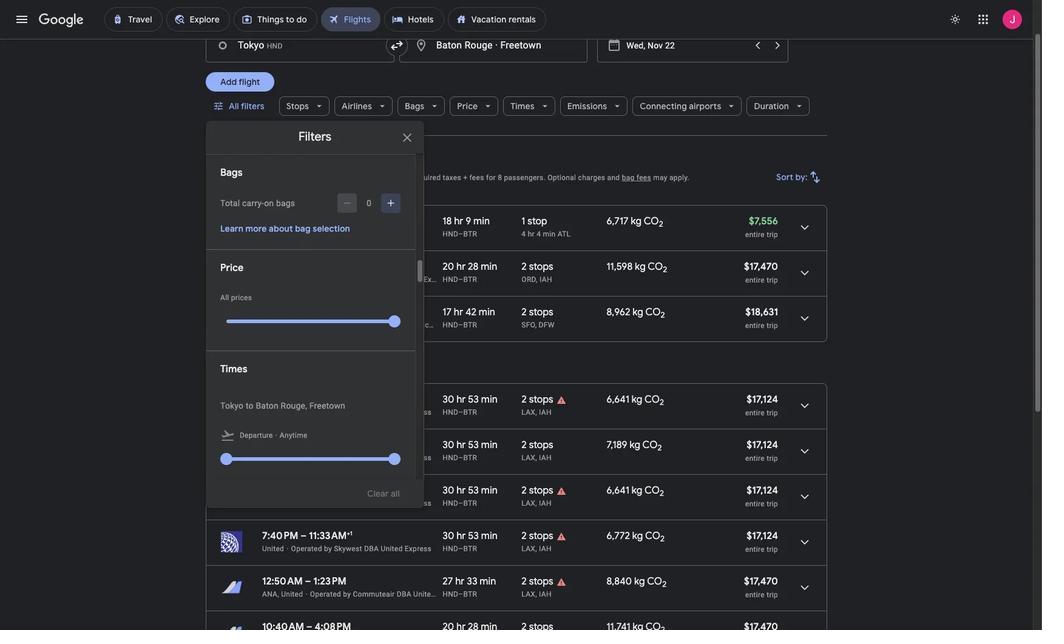 Task type: describe. For each thing, give the bounding box(es) containing it.
entire for 6,641's flight details. leaves haneda airport at 7:40 pm on wednesday, november 22 and arrives at baton rouge metropolitan airport at 11:33 am on thursday, november 23. icon
[[746, 500, 765, 509]]

delta
[[262, 230, 280, 239]]

stop
[[528, 216, 548, 228]]

other
[[206, 361, 240, 377]]

skywest up 7:40 pm – 11:33 am + 1
[[334, 500, 362, 508]]

hr for layover (1 of 2) is a 1 hr 30 min layover at o'hare international airport in chicago. layover (2 of 2) is a 3 hr 6 min layover at george bush intercontinental airport in houston. element
[[457, 261, 466, 273]]

6,641 kg co 2 for 'layover (1 of 2) is a 2 hr 35 min layover at los angeles international airport in los angeles. layover (2 of 2) is a 13 hr 57 min overnight layover at george bush intercontinental airport in houston.' element in the bottom of the page
[[607, 394, 664, 408]]

5 entire from the top
[[746, 455, 765, 463]]

leaves haneda airport at 10:40 am on wednesday, november 22 and arrives at baton rouge metropolitan airport at 4:08 pm on wednesday, november 22. element
[[262, 622, 351, 631]]

stops button
[[279, 92, 330, 121]]

11,598
[[607, 261, 633, 273]]

operated up 7:40 pm – 11:33 am + 1
[[291, 500, 322, 508]]

total duration 18 hr 9 min. element
[[443, 216, 522, 230]]

iah for sixth 2 stops flight. element from the bottom
[[539, 409, 552, 417]]

may
[[654, 174, 668, 182]]

departure
[[240, 432, 273, 440]]

hnd for total duration 27 hr 33 min. element
[[443, 591, 459, 599]]

8,840
[[607, 576, 632, 588]]

0 horizontal spatial rouge,
[[281, 401, 307, 411]]

add flight button
[[206, 72, 275, 92]]

7:20 pm – 10:29 pm delta
[[262, 216, 348, 239]]

leaves haneda airport at 12:50 am on wednesday, november 22 and arrives at baton rouge metropolitan airport at 1:23 pm on wednesday, november 22. element
[[262, 576, 347, 588]]

27 hr 33 min hnd – btr
[[443, 576, 496, 599]]

Departure time: 7:40 PM. text field
[[262, 531, 298, 543]]

flight details. leaves haneda airport at 7:20 pm on wednesday, november 22 and arrives at baton rouge metropolitan airport at 10:29 pm on wednesday, november 22. image
[[791, 213, 820, 242]]

1 2 stops flight. element from the top
[[522, 261, 554, 275]]

stops inside 2 stops lax , iah
[[529, 440, 554, 452]]

10:29 pm
[[308, 216, 348, 228]]

min for layover (1 of 2) is a 2 hr 30 min layover at san francisco international airport in san francisco. layover (2 of 2) is a 59 min layover at dallas/fort worth international airport in dallas. element
[[479, 307, 495, 319]]

entire for flight details. leaves haneda airport at 10:40 am on wednesday, november 22 and arrives at baton rouge metropolitan airport at 4:08 pm on wednesday, november 22. "icon"
[[746, 276, 765, 285]]

17
[[443, 307, 452, 319]]

anytime
[[280, 432, 308, 440]]

8:12 pm
[[309, 307, 342, 319]]

btr for layover (1 of 2) is a 12 hr 22 min layover at los angeles international airport in los angeles. layover (2 of 2) is a 4 hr 12 min layover at george bush intercontinental airport in houston. element
[[464, 454, 477, 463]]

as
[[395, 321, 403, 330]]

sort by:
[[777, 172, 808, 183]]

17124 us dollars text field for 7,189
[[747, 440, 779, 452]]

skywest for 7:40 pm – 11:33 am +
[[334, 409, 362, 417]]

operated for 7:40 pm – 11:33 am +
[[291, 409, 322, 417]]

$18,631 entire trip
[[746, 307, 779, 330]]

8 2 stops flight. element from the top
[[522, 622, 554, 631]]

$7,556
[[749, 216, 779, 228]]

filters
[[241, 101, 265, 112]]

trip for $17,470 text box
[[767, 592, 779, 600]]

flight details. leaves haneda airport at 12:50 am on wednesday, november 22 and arrives at baton rouge metropolitan airport at 1:23 pm on wednesday, november 22. image
[[791, 574, 820, 603]]

trip for $17,124 text field corresponding to 7,189
[[767, 455, 779, 463]]

3 53 from the top
[[468, 485, 479, 497]]

2 stops for 12:50 am – 1:23 pm
[[522, 576, 554, 588]]

1 vertical spatial to
[[246, 401, 254, 411]]

for
[[486, 174, 496, 182]]

commuteair
[[353, 591, 395, 599]]

layover (1 of 2) is a 2 hr 30 min layover at san francisco international airport in san francisco. layover (2 of 2) is a 59 min layover at dallas/fort worth international airport in dallas. element
[[522, 321, 601, 330]]

30 for 7:40 pm – 11:33 am
[[443, 440, 455, 452]]

$17,124 entire trip for 7:40 pm – 11:33 am
[[746, 440, 779, 463]]

hnd for total duration 17 hr 42 min. element
[[443, 321, 459, 330]]

flight details. leaves haneda airport at 5:30 pm on wednesday, november 22 and arrives at baton rouge metropolitan airport at 8:12 pm on wednesday, november 22. image
[[791, 304, 820, 333]]

18 hr 9 min hnd – btr
[[443, 216, 490, 239]]

flight details. leaves haneda airport at 7:40 pm on wednesday, november 22 and arrives at baton rouge metropolitan airport at 11:33 am on thursday, november 23. image for 6,641
[[791, 483, 820, 512]]

airports
[[689, 101, 722, 112]]

1 4 from the left
[[522, 230, 526, 239]]

2 up layover (1 of 2) is a 6 hr 42 min layover at los angeles international airport in los angeles. layover (2 of 2) is a 9 hr 50 min overnight layover at george bush intercontinental airport in houston. element
[[522, 485, 527, 497]]

on for carry-
[[264, 199, 274, 208]]

leaves haneda airport at 7:20 pm on wednesday, november 22 and arrives at baton rouge metropolitan airport at 10:29 pm on wednesday, november 22. element
[[262, 216, 348, 228]]

1 inside 1 stop 4 hr 4 min atl
[[522, 216, 526, 228]]

hr for 'layover (1 of 2) is a 2 hr 35 min layover at los angeles international airport in los angeles. layover (2 of 2) is a 13 hr 57 min overnight layover at george bush intercontinental airport in houston.' element in the bottom of the page
[[457, 394, 466, 406]]

selection
[[313, 223, 350, 234]]

prices
[[363, 174, 384, 182]]

27
[[443, 576, 453, 588]]

kg for layover (1 of 2) is a 6 hr 42 min layover at los angeles international airport in los angeles. layover (2 of 2) is a 9 hr 50 min overnight layover at george bush intercontinental airport in houston. element
[[632, 485, 643, 497]]

+ for 6,772
[[347, 530, 350, 538]]

53 for 7:40 pm – 11:33 am
[[468, 440, 479, 452]]

1 fees from the left
[[470, 174, 484, 182]]

total carry-on bags
[[220, 199, 295, 208]]

$17,470 entire trip for 8,840
[[744, 576, 779, 600]]

operated by envoy air as american eagle
[[319, 321, 458, 330]]

total duration 20 hr 28 min. element containing 20 hr 28 min
[[443, 261, 522, 275]]

kg for layover (1 of 2) is a 2 hr 30 min layover at san francisco international airport in san francisco. layover (2 of 2) is a 59 min layover at dallas/fort worth international airport in dallas. element
[[633, 307, 644, 319]]

2 up 'layover (1 of 2) is a 2 hr 35 min layover at los angeles international airport in los angeles. layover (2 of 2) is a 13 hr 57 min overnight layover at george bush intercontinental airport in houston.' element in the bottom of the page
[[522, 394, 527, 406]]

53 for 7:40 pm – 11:33 am + 1
[[468, 531, 479, 543]]

2 inside 6,717 kg co 2
[[659, 219, 664, 230]]

9
[[466, 216, 471, 228]]

kg for layover (1 of 2) is a 5 hr 4 min layover at los angeles international airport in los angeles. layover (2 of 2) is a 11 hr 28 min overnight layover at george bush intercontinental airport in houston. element
[[633, 531, 643, 543]]

4 entire from the top
[[746, 409, 765, 418]]

Departure time: 12:50 AM. text field
[[262, 576, 303, 588]]

ana, united
[[262, 591, 303, 599]]

bags
[[276, 199, 295, 208]]

flight details. leaves haneda airport at 7:40 pm on wednesday, november 22 and arrives at baton rouge metropolitan airport at 11:33 am on thursday, november 23. image for 6,641
[[791, 392, 820, 421]]

4 2 stops flight. element from the top
[[522, 440, 554, 454]]

filters
[[299, 129, 332, 145]]

$18,631
[[746, 307, 779, 319]]

17 hr 42 min hnd – btr
[[443, 307, 495, 330]]

skywest up envoy
[[353, 276, 381, 284]]

co for 'layover (1 of 2) is a 2 hr 35 min layover at los angeles international airport in los angeles. layover (2 of 2) is a 13 hr 57 min overnight layover at george bush intercontinental airport in houston.' element in the bottom of the page
[[645, 394, 660, 406]]

6,641 kg co 2 for layover (1 of 2) is a 6 hr 42 min layover at los angeles international airport in los angeles. layover (2 of 2) is a 9 hr 50 min overnight layover at george bush intercontinental airport in houston. element
[[607, 485, 664, 499]]

times inside popup button
[[511, 101, 535, 112]]

2 4 from the left
[[537, 230, 541, 239]]

2 2 stops from the top
[[522, 485, 554, 497]]

skywest for 7:40 pm – 11:33 am
[[334, 454, 362, 463]]

20 hr 28 min hnd – btr
[[443, 261, 498, 284]]

flight details. leaves haneda airport at 10:40 am on wednesday, november 22 and arrives at baton rouge metropolitan airport at 4:08 pm on wednesday, november 22. image
[[791, 259, 820, 288]]

11,598 kg co 2
[[607, 261, 668, 275]]

best flights to baton rouge, freetown
[[206, 155, 418, 170]]

7:40 pm for 7:40 pm – 11:33 am +
[[262, 394, 298, 406]]

2 inside 11,598 kg co 2
[[663, 265, 668, 275]]

2 up layover (1 of 2) is a 5 hr 4 min layover at los angeles international airport in los angeles. layover (2 of 2) is a 11 hr 28 min overnight layover at george bush intercontinental airport in houston. element
[[522, 531, 527, 543]]

28
[[468, 261, 479, 273]]

on for based
[[256, 174, 264, 182]]

33
[[467, 576, 478, 588]]

2 stops lax , iah
[[522, 440, 554, 463]]

iah inside 2 stops lax , iah
[[539, 454, 552, 463]]

1 vertical spatial bag
[[295, 223, 311, 234]]

$17,124 for 7:40 pm – 11:33 am + 1
[[747, 531, 779, 543]]

18
[[443, 216, 452, 228]]

dba for 7:40 pm – 11:33 am + 1
[[364, 545, 379, 554]]

3 stops from the top
[[529, 394, 554, 406]]

, inside 2 stops ord , iah
[[536, 276, 538, 284]]

min for layover (1 of 2) is a 11 hr 55 min overnight layover at los angeles international airport in los angeles. layover (2 of 2) is a 1 hr 7 min layover at george bush intercontinental airport in houston. element
[[480, 576, 496, 588]]

Departure time: 5:30 PM. text field
[[262, 307, 298, 319]]

ana,
[[262, 591, 279, 599]]

– inside '18 hr 9 min hnd – btr'
[[459, 230, 464, 239]]

btr for layover (1 of 1) is a 4 hr 4 min layover at hartsfield-jackson atlanta international airport in atlanta. "element"
[[464, 230, 477, 239]]

total duration 30 hr 53 min. element for 7:40 pm – 11:33 am + 1
[[443, 531, 522, 545]]

operated for 7:40 pm – 11:33 am
[[291, 454, 322, 463]]

emissions button
[[560, 92, 628, 121]]

12:50 am
[[262, 576, 303, 588]]

min for 'layover (1 of 2) is a 2 hr 35 min layover at los angeles international airport in los angeles. layover (2 of 2) is a 13 hr 57 min overnight layover at george bush intercontinental airport in houston.' element in the bottom of the page
[[481, 394, 498, 406]]

2 inside the 7,189 kg co 2
[[658, 443, 662, 454]]

trip for $7,556 text box
[[767, 231, 779, 239]]

btr for layover (1 of 2) is a 11 hr 55 min overnight layover at los angeles international airport in los angeles. layover (2 of 2) is a 1 hr 7 min layover at george bush intercontinental airport in houston. element
[[464, 591, 477, 599]]

times button
[[504, 92, 555, 121]]

sort by: button
[[772, 163, 828, 192]]

5 2 stops flight. element from the top
[[522, 485, 554, 499]]

bags inside bags popup button
[[405, 101, 425, 112]]

dba for 7:40 pm – 11:33 am +
[[364, 409, 379, 417]]

3 total duration 30 hr 53 min. element from the top
[[443, 485, 522, 499]]

7 2 stops flight. element from the top
[[522, 576, 554, 590]]

required
[[413, 174, 441, 182]]

operated for 7:40 pm – 11:33 am + 1
[[291, 545, 322, 554]]

0
[[367, 199, 372, 208]]

atl
[[558, 230, 571, 239]]

7:40 pm – 11:33 am
[[262, 440, 347, 452]]

skywest for 7:40 pm – 11:33 am + 1
[[334, 545, 362, 554]]

entire for flight details. leaves haneda airport at 5:30 pm on wednesday, november 22 and arrives at baton rouge metropolitan airport at 8:12 pm on wednesday, november 22. image
[[746, 322, 765, 330]]

6,772
[[607, 531, 630, 543]]

hnd for total duration 30 hr 53 min. element corresponding to 7:40 pm – 11:33 am
[[443, 454, 459, 463]]

all filters button
[[206, 92, 274, 121]]

$17,124 entire trip for 7:40 pm – 11:33 am + 1
[[746, 531, 779, 554]]

passengers.
[[504, 174, 546, 182]]

by up 7:40 pm – 11:33 am + 1
[[324, 500, 332, 508]]

7:20 pm
[[262, 216, 298, 228]]

convenience
[[300, 174, 342, 182]]

layover (1 of 2) is a 11 hr 55 min overnight layover at los angeles international airport in los angeles. layover (2 of 2) is a 1 hr 7 min layover at george bush intercontinental airport in houston. element
[[522, 590, 601, 600]]

6,717 kg co 2
[[607, 216, 664, 230]]

– inside 7:20 pm – 10:29 pm delta
[[300, 216, 306, 228]]

operated by skywest dba united express for 7:40 pm – 11:33 am + 1
[[291, 545, 432, 554]]

lax inside layover (1 of 2) is a 6 hr 42 min layover at los angeles international airport in los angeles. layover (2 of 2) is a 9 hr 50 min overnight layover at george bush intercontinental airport in houston. element
[[522, 500, 536, 508]]

8 inside 8 popup button
[[309, 8, 314, 18]]

7:40 pm – 11:33 am +
[[262, 394, 350, 406]]

6,641 for 'layover (1 of 2) is a 2 hr 35 min layover at los angeles international airport in los angeles. layover (2 of 2) is a 13 hr 57 min overnight layover at george bush intercontinental airport in houston.' element in the bottom of the page
[[607, 394, 630, 406]]

6 stops from the top
[[529, 531, 554, 543]]

arrival time: 11:33 am on  thursday, november 23. text field for 7:40 pm – 11:33 am
[[309, 440, 353, 452]]

min inside 1 stop 4 hr 4 min atl
[[543, 230, 556, 239]]

1 and from the left
[[285, 174, 298, 182]]

about
[[269, 223, 293, 234]]

min for layover (1 of 2) is a 6 hr 42 min layover at los angeles international airport in los angeles. layover (2 of 2) is a 9 hr 50 min overnight layover at george bush intercontinental airport in houston. element
[[481, 485, 498, 497]]

17124 us dollars text field for 6,641
[[747, 485, 779, 497]]

by for 7:40 pm – 11:33 am + 1
[[324, 545, 332, 554]]

1 vertical spatial price
[[220, 262, 244, 275]]

dba for 12:50 am – 1:23 pm
[[397, 591, 412, 599]]

$7,556 entire trip
[[746, 216, 779, 239]]

jal,
[[262, 321, 277, 330]]

2 stops ord , iah
[[522, 261, 554, 284]]

, inside 'layover (1 of 2) is a 2 hr 35 min layover at los angeles international airport in los angeles. layover (2 of 2) is a 13 hr 57 min overnight layover at george bush intercontinental airport in houston.' element
[[536, 409, 537, 417]]

+ for 6,641
[[347, 394, 350, 401]]

+ inside prices include required taxes + fees for 8 passengers. optional charges and bag fees may apply. passenger assistance
[[463, 174, 468, 182]]

leaves haneda airport at 7:40 pm on wednesday, november 22 and arrives at baton rouge metropolitan airport at 11:33 am on thursday, november 23. element for 6,772
[[262, 530, 353, 543]]

0 horizontal spatial bags
[[220, 167, 243, 179]]

– inside 7:40 pm – 11:33 am +
[[301, 394, 307, 406]]

lax , iah for 12:50 am – 1:23 pm
[[522, 591, 552, 599]]

total duration 30 hr 53 min. element for 7:40 pm – 11:33 am
[[443, 440, 522, 454]]

operated up 8:12 pm 'text field'
[[310, 276, 341, 284]]

change appearance image
[[941, 5, 970, 34]]

iah for sixth 2 stops flight. element from the top of the main content containing best flights to baton rouge, freetown
[[539, 545, 552, 554]]

2 inside 6,772 kg co 2
[[661, 535, 665, 545]]

all filters
[[229, 101, 265, 112]]

btr for layover (1 of 2) is a 6 hr 42 min layover at los angeles international airport in los angeles. layover (2 of 2) is a 9 hr 50 min overnight layover at george bush intercontinental airport in houston. element
[[464, 500, 477, 508]]

flight details. leaves haneda airport at 7:40 pm on wednesday, november 22 and arrives at baton rouge metropolitan airport at 11:33 am on thursday, november 23. image for 6,772
[[791, 528, 820, 558]]

btr for layover (1 of 2) is a 1 hr 30 min layover at o'hare international airport in chicago. layover (2 of 2) is a 3 hr 6 min layover at george bush intercontinental airport in houston. element
[[464, 276, 477, 284]]

2 up layover (1 of 2) is a 11 hr 55 min overnight layover at los angeles international airport in los angeles. layover (2 of 2) is a 1 hr 7 min layover at george bush intercontinental airport in houston. element
[[522, 576, 527, 588]]

emissions
[[568, 101, 607, 112]]

none search field containing filters
[[206, 0, 828, 551]]

leaves haneda airport at 7:40 pm on wednesday, november 22 and arrives at baton rouge metropolitan airport at 11:33 am on thursday, november 23. element for 6,641
[[262, 394, 353, 406]]

co for layover (1 of 2) is a 11 hr 55 min overnight layover at los angeles international airport in los angeles. layover (2 of 2) is a 1 hr 7 min layover at george bush intercontinental airport in houston. element
[[647, 576, 663, 588]]

2 total duration 20 hr 28 min. element from the top
[[443, 622, 522, 631]]

6,772 kg co 2
[[607, 531, 665, 545]]

– inside 27 hr 33 min hnd – btr
[[459, 591, 464, 599]]

3 30 from the top
[[443, 485, 455, 497]]

11:33 am for 7:40 pm – 11:33 am + 1
[[309, 531, 347, 543]]

connecting
[[640, 101, 687, 112]]

add flight
[[220, 77, 260, 87]]



Task type: locate. For each thing, give the bounding box(es) containing it.
skywest down 7:40 pm – 11:33 am
[[334, 454, 362, 463]]

0 vertical spatial $17,470
[[744, 261, 779, 273]]

1
[[522, 216, 526, 228], [350, 530, 353, 538]]

3 7:40 pm from the top
[[262, 531, 298, 543]]

taxes
[[443, 174, 461, 182]]

main content containing best flights to baton rouge, freetown
[[206, 146, 828, 631]]

total duration 20 hr 28 min. element
[[443, 261, 522, 275], [443, 622, 522, 631]]

prices include required taxes + fees for 8 passengers. optional charges and bag fees may apply. passenger assistance
[[206, 174, 690, 194]]

1 vertical spatial all
[[220, 294, 229, 302]]

ranked
[[206, 174, 231, 182]]

co for layover (1 of 2) is a 6 hr 42 min layover at los angeles international airport in los angeles. layover (2 of 2) is a 9 hr 50 min overnight layover at george bush intercontinental airport in houston. element
[[645, 485, 660, 497]]

1 entire from the top
[[746, 231, 765, 239]]

freetown up 7:40 pm – 11:33 am
[[310, 401, 346, 411]]

$17,470 entire trip left flight details. leaves haneda airport at 12:50 am on wednesday, november 22 and arrives at baton rouge metropolitan airport at 1:23 pm on wednesday, november 22. icon
[[744, 576, 779, 600]]

main menu image
[[15, 12, 29, 27]]

hr inside 1 stop 4 hr 4 min atl
[[528, 230, 535, 239]]

hnd inside 20 hr 28 min hnd – btr
[[443, 276, 459, 284]]

btr inside 17 hr 42 min hnd – btr
[[464, 321, 477, 330]]

2 arrival time: 11:33 am on  thursday, november 23. text field from the top
[[309, 530, 353, 543]]

1 7:40 pm from the top
[[262, 394, 298, 406]]

stops up 'layover (1 of 2) is a 2 hr 35 min layover at los angeles international airport in los angeles. layover (2 of 2) is a 13 hr 57 min overnight layover at george bush intercontinental airport in houston.' element in the bottom of the page
[[529, 394, 554, 406]]

sfo
[[522, 321, 535, 330]]

by down 1:23 pm
[[343, 591, 351, 599]]

3 30 hr 53 min hnd – btr from the top
[[443, 485, 498, 508]]

1 horizontal spatial times
[[511, 101, 535, 112]]

0 horizontal spatial and
[[285, 174, 298, 182]]

kg right 6,772
[[633, 531, 643, 543]]

all for all filters
[[229, 101, 239, 112]]

, up 2 stops lax , iah
[[536, 409, 537, 417]]

$17,470 entire trip
[[744, 261, 779, 285], [744, 576, 779, 600]]

Departure text field
[[627, 29, 748, 62]]

lax , iah down layover (1 of 2) is a 5 hr 4 min layover at los angeles international airport in los angeles. layover (2 of 2) is a 11 hr 28 min overnight layover at george bush intercontinental airport in houston. element
[[522, 591, 552, 599]]

stops up layover (1 of 2) is a 5 hr 4 min layover at los angeles international airport in los angeles. layover (2 of 2) is a 11 hr 28 min overnight layover at george bush intercontinental airport in houston. element
[[529, 531, 554, 543]]

6 2 stops flight. element from the top
[[522, 531, 554, 545]]

4 30 from the top
[[443, 531, 455, 543]]

11:33 am for 7:40 pm – 11:33 am
[[309, 440, 347, 452]]

2 6,641 from the top
[[607, 485, 630, 497]]

trip for 17124 us dollars text field related to 6,772
[[767, 546, 779, 554]]

lax , iah inside layover (1 of 2) is a 11 hr 55 min overnight layover at los angeles international airport in los angeles. layover (2 of 2) is a 1 hr 7 min layover at george bush intercontinental airport in houston. element
[[522, 591, 552, 599]]

hr for layover (1 of 2) is a 11 hr 55 min overnight layover at los angeles international airport in los angeles. layover (2 of 2) is a 1 hr 7 min layover at george bush intercontinental airport in houston. element
[[456, 576, 465, 588]]

0 vertical spatial flight details. leaves haneda airport at 7:40 pm on wednesday, november 22 and arrives at baton rouge metropolitan airport at 11:33 am on thursday, november 23. image
[[791, 392, 820, 421]]

Arrival time: 8:12 PM. text field
[[309, 307, 342, 319]]

iah inside layover (1 of 2) is a 11 hr 55 min overnight layover at los angeles international airport in los angeles. layover (2 of 2) is a 1 hr 7 min layover at george bush intercontinental airport in houston. element
[[539, 591, 552, 599]]

4 lax from the top
[[522, 545, 536, 554]]

all left prices on the left of page
[[220, 294, 229, 302]]

kg right '11,598'
[[635, 261, 646, 273]]

, inside layover (1 of 2) is a 5 hr 4 min layover at los angeles international airport in los angeles. layover (2 of 2) is a 11 hr 28 min overnight layover at george bush intercontinental airport in houston. element
[[536, 545, 537, 554]]

total duration 17 hr 42 min. element
[[443, 307, 522, 321]]

17470 us dollars text field down $7,556 entire trip
[[744, 261, 779, 273]]

4 $17,124 from the top
[[747, 531, 779, 543]]

2 stops flight. element up 2 stops lax , iah
[[522, 394, 554, 408]]

2 up ord in the right top of the page
[[522, 261, 527, 273]]

6,641 kg co 2 up the 7,189 kg co 2
[[607, 394, 664, 408]]

all inside button
[[229, 101, 239, 112]]

lax , iah inside layover (1 of 2) is a 6 hr 42 min layover at los angeles international airport in los angeles. layover (2 of 2) is a 9 hr 50 min overnight layover at george bush intercontinental airport in houston. element
[[522, 500, 552, 508]]

bag inside prices include required taxes + fees for 8 passengers. optional charges and bag fees may apply. passenger assistance
[[622, 174, 635, 182]]

1 btr from the top
[[464, 230, 477, 239]]

6 btr from the top
[[464, 500, 477, 508]]

42
[[466, 307, 477, 319]]

operated by skywest dba united express for 7:40 pm – 11:33 am
[[291, 454, 432, 463]]

hnd for 3rd total duration 30 hr 53 min. element from the top
[[443, 500, 459, 508]]

1 vertical spatial 6,641 kg co 2
[[607, 485, 664, 499]]

leaves haneda airport at 7:40 pm on wednesday, november 22 and arrives at baton rouge metropolitan airport at 11:33 am on thursday, november 23. element for 7,189
[[262, 440, 353, 452]]

lax inside 2 stops lax , iah
[[522, 454, 536, 463]]

1 vertical spatial +
[[347, 394, 350, 401]]

0 vertical spatial bag
[[622, 174, 635, 182]]

1 vertical spatial freetown
[[364, 155, 418, 170]]

Arrival time: 1:23 PM. text field
[[314, 576, 347, 588]]

learn more about bag selection link
[[220, 223, 350, 234]]

2 stops sfo , dfw
[[522, 307, 555, 330]]

7:40 pm
[[262, 394, 298, 406], [262, 440, 298, 452], [262, 531, 298, 543]]

hnd for total duration 18 hr 9 min. element at the top
[[443, 230, 459, 239]]

0 horizontal spatial 8
[[309, 8, 314, 18]]

2 horizontal spatial freetown
[[501, 39, 542, 51]]

6 entire from the top
[[746, 500, 765, 509]]

btr for layover (1 of 2) is a 2 hr 30 min layover at san francisco international airport in san francisco. layover (2 of 2) is a 59 min layover at dallas/fort worth international airport in dallas. element
[[464, 321, 477, 330]]

30 for 7:40 pm – 11:33 am + 1
[[443, 531, 455, 543]]

2 $17,470 entire trip from the top
[[744, 576, 779, 600]]

1 vertical spatial 6,641
[[607, 485, 630, 497]]

$17,470
[[744, 261, 779, 273], [744, 576, 779, 588]]

to inside main content
[[272, 155, 284, 170]]

freetown inside main content
[[364, 155, 418, 170]]

17124 US dollars text field
[[747, 440, 779, 452], [747, 485, 779, 497]]

2 stops flight. element down layover (1 of 2) is a 11 hr 55 min overnight layover at los angeles international airport in los angeles. layover (2 of 2) is a 1 hr 7 min layover at george bush intercontinental airport in houston. element
[[522, 622, 554, 631]]

passenger assistance button
[[206, 186, 281, 194]]

hr inside '18 hr 9 min hnd – btr'
[[454, 216, 464, 228]]

arrival time: 11:33 am on  thursday, november 23. text field up 1:23 pm
[[309, 530, 353, 543]]

leaves haneda airport at 7:40 pm on wednesday, november 22 and arrives at baton rouge metropolitan airport at 11:33 am on thursday, november 23. element up leaves haneda airport at 12:50 am on wednesday, november 22 and arrives at baton rouge metropolitan airport at 1:23 pm on wednesday, november 22. element
[[262, 530, 353, 543]]

stops up layover (1 of 2) is a 12 hr 22 min layover at los angeles international airport in los angeles. layover (2 of 2) is a 4 hr 12 min layover at george bush intercontinental airport in houston. element
[[529, 440, 554, 452]]

2 vertical spatial 11:33 am
[[309, 531, 347, 543]]

0 vertical spatial departure time: 7:40 pm. text field
[[262, 394, 298, 406]]

1 american from the left
[[279, 321, 312, 330]]

+
[[463, 174, 468, 182], [347, 394, 350, 401], [347, 530, 350, 538]]

optional
[[548, 174, 577, 182]]

$17,124 for 7:40 pm – 11:33 am +
[[747, 394, 779, 406]]

min inside 27 hr 33 min hnd – btr
[[480, 576, 496, 588]]

1 horizontal spatial bag
[[622, 174, 635, 182]]

0 horizontal spatial american
[[279, 321, 312, 330]]

2 total duration 30 hr 53 min. element from the top
[[443, 440, 522, 454]]

kg inside the 8,840 kg co 2
[[635, 576, 645, 588]]

7:40 pm down the tokyo to baton rouge, freetown
[[262, 440, 298, 452]]

kg for layover (1 of 2) is a 12 hr 22 min layover at los angeles international airport in los angeles. layover (2 of 2) is a 4 hr 12 min layover at george bush intercontinental airport in houston. element
[[630, 440, 641, 452]]

2 entire from the top
[[746, 276, 765, 285]]

2 stops up 'layover (1 of 2) is a 2 hr 35 min layover at los angeles international airport in los angeles. layover (2 of 2) is a 13 hr 57 min overnight layover at george bush intercontinental airport in houston.' element in the bottom of the page
[[522, 394, 554, 406]]

1 horizontal spatial to
[[272, 155, 284, 170]]

4 53 from the top
[[468, 531, 479, 543]]

2 inside 2 stops lax , iah
[[522, 440, 527, 452]]

bags button
[[398, 92, 445, 121]]

0 vertical spatial $17,470 entire trip
[[744, 261, 779, 285]]

1 vertical spatial rouge,
[[281, 401, 307, 411]]

kg for 'layover (1 of 2) is a 2 hr 35 min layover at los angeles international airport in los angeles. layover (2 of 2) is a 13 hr 57 min overnight layover at george bush intercontinental airport in houston.' element in the bottom of the page
[[632, 394, 643, 406]]

0 vertical spatial flight details. leaves haneda airport at 7:40 pm on wednesday, november 22 and arrives at baton rouge metropolitan airport at 11:33 am on thursday, november 23. image
[[791, 483, 820, 512]]

sort
[[777, 172, 794, 183]]

Arrival time: 11:33 AM on  Thursday, November 23. text field
[[309, 440, 353, 452], [309, 530, 353, 543]]

0 vertical spatial 7:40 pm
[[262, 394, 298, 406]]

,
[[536, 276, 538, 284], [535, 321, 537, 330], [536, 409, 537, 417], [536, 454, 537, 463], [536, 500, 537, 508], [536, 545, 537, 554], [536, 591, 537, 599]]

2 stops flight. element
[[522, 261, 554, 275], [522, 307, 554, 321], [522, 394, 554, 408], [522, 440, 554, 454], [522, 485, 554, 499], [522, 531, 554, 545], [522, 576, 554, 590], [522, 622, 554, 631]]

united
[[400, 276, 422, 284], [262, 409, 284, 417], [381, 409, 403, 417], [262, 454, 284, 463], [381, 454, 403, 463], [262, 500, 284, 508], [381, 500, 403, 508], [262, 545, 284, 554], [381, 545, 403, 554], [281, 591, 303, 599], [414, 591, 436, 599]]

lax up layover (1 of 2) is a 6 hr 42 min layover at los angeles international airport in los angeles. layover (2 of 2) is a 9 hr 50 min overnight layover at george bush intercontinental airport in houston. element
[[522, 454, 536, 463]]

, up layover (1 of 2) is a 5 hr 4 min layover at los angeles international airport in los angeles. layover (2 of 2) is a 11 hr 28 min overnight layover at george bush intercontinental airport in houston. element
[[536, 500, 537, 508]]

0 vertical spatial 17124 us dollars text field
[[747, 394, 779, 406]]

1 horizontal spatial baton
[[287, 155, 320, 170]]

11:33 am up 1:23 pm
[[309, 531, 347, 543]]

1 vertical spatial baton
[[287, 155, 320, 170]]

8 entire from the top
[[746, 592, 765, 600]]

1 $17,470 entire trip from the top
[[744, 261, 779, 285]]

operated by commuteair dba united express
[[310, 591, 464, 599]]

5 btr from the top
[[464, 454, 477, 463]]

7,189 kg co 2
[[607, 440, 662, 454]]

11:33 am inside 7:40 pm – 11:33 am +
[[309, 394, 347, 406]]

Arrival time: 10:29 PM. text field
[[308, 216, 348, 228]]

leaves haneda airport at 7:40 pm on wednesday, november 22 and arrives at baton rouge metropolitan airport at 11:33 am on thursday, november 23. element up 'anytime'
[[262, 394, 353, 406]]

layover (1 of 1) is a 4 hr 4 min layover at hartsfield-jackson atlanta international airport in atlanta. element
[[522, 230, 601, 239]]

0 horizontal spatial freetown
[[310, 401, 346, 411]]

2 $17,470 from the top
[[744, 576, 779, 588]]

prices
[[231, 294, 252, 302]]

0 vertical spatial all
[[229, 101, 239, 112]]

tokyo to baton rouge, freetown
[[220, 401, 346, 411]]

swap origin and destination. image
[[390, 38, 404, 53]]

2 leaves haneda airport at 7:40 pm on wednesday, november 22 and arrives at baton rouge metropolitan airport at 11:33 am on thursday, november 23. element from the top
[[262, 440, 353, 452]]

4 30 hr 53 min hnd – btr from the top
[[443, 531, 498, 554]]

4 2 stops from the top
[[522, 576, 554, 588]]

by for 7:40 pm – 11:33 am
[[324, 454, 332, 463]]

hnd inside '18 hr 9 min hnd – btr'
[[443, 230, 459, 239]]

and right charges
[[608, 174, 620, 182]]

1 horizontal spatial and
[[608, 174, 620, 182]]

lax , iah
[[522, 409, 552, 417], [522, 500, 552, 508], [522, 545, 552, 554], [522, 591, 552, 599]]

2 hnd from the top
[[443, 276, 459, 284]]

btr for 'layover (1 of 2) is a 2 hr 35 min layover at los angeles international airport in los angeles. layover (2 of 2) is a 13 hr 57 min overnight layover at george bush intercontinental airport in houston.' element in the bottom of the page
[[464, 409, 477, 417]]

min for layover (1 of 2) is a 12 hr 22 min layover at los angeles international airport in los angeles. layover (2 of 2) is a 4 hr 12 min layover at george bush intercontinental airport in houston. element
[[481, 440, 498, 452]]

6,641 kg co 2
[[607, 394, 664, 408], [607, 485, 664, 499]]

1 horizontal spatial freetown
[[364, 155, 418, 170]]

, inside 2 stops lax , iah
[[536, 454, 537, 463]]

2 right 6,717
[[659, 219, 664, 230]]

price up all prices
[[220, 262, 244, 275]]

2 inside 2 stops sfo , dfw
[[522, 307, 527, 319]]

carry-
[[242, 199, 264, 208]]

2 vertical spatial leaves haneda airport at 7:40 pm on wednesday, november 22 and arrives at baton rouge metropolitan airport at 11:33 am on thursday, november 23. element
[[262, 530, 353, 543]]

kg for layover (1 of 1) is a 4 hr 4 min layover at hartsfield-jackson atlanta international airport in atlanta. "element"
[[631, 216, 642, 228]]

1:23 pm
[[314, 576, 347, 588]]

all
[[229, 101, 239, 112], [220, 294, 229, 302]]

1 horizontal spatial price
[[458, 101, 478, 112]]

1 30 hr 53 min hnd – btr from the top
[[443, 394, 498, 417]]

btr inside 27 hr 33 min hnd – btr
[[464, 591, 477, 599]]

flight details. leaves haneda airport at 7:40 pm on wednesday, november 22 and arrives at baton rouge metropolitan airport at 11:33 am on thursday, november 23. image for 7,189
[[791, 437, 820, 466]]

1 vertical spatial 17470 us dollars text field
[[744, 622, 779, 631]]

6,717
[[607, 216, 629, 228]]

8,840 kg co 2
[[607, 576, 667, 590]]

17124 us dollars text field for 6,641
[[747, 394, 779, 406]]

rouge,
[[322, 155, 362, 170], [281, 401, 307, 411]]

co inside 6,772 kg co 2
[[646, 531, 661, 543]]

0 vertical spatial arrival time: 11:33 am on  thursday, november 23. text field
[[309, 440, 353, 452]]

$17,470 for 11,598
[[744, 261, 779, 273]]

0 vertical spatial 11:33 am
[[309, 394, 347, 406]]

kg inside the 7,189 kg co 2
[[630, 440, 641, 452]]

1 2 stops from the top
[[522, 394, 554, 406]]

rouge
[[465, 39, 493, 51]]

11:33 am up 7:40 pm – 11:33 am
[[309, 394, 347, 406]]

20
[[443, 261, 454, 273]]

2 vertical spatial freetown
[[310, 401, 346, 411]]

by down selection at the top of page
[[343, 276, 351, 284]]

2 6,641 kg co 2 from the top
[[607, 485, 664, 499]]

btr for layover (1 of 2) is a 5 hr 4 min layover at los angeles international airport in los angeles. layover (2 of 2) is a 11 hr 28 min overnight layover at george bush intercontinental airport in houston. element
[[464, 545, 477, 554]]

freetown
[[501, 39, 542, 51], [364, 155, 418, 170], [310, 401, 346, 411]]

kg for layover (1 of 2) is a 1 hr 30 min layover at o'hare international airport in chicago. layover (2 of 2) is a 3 hr 6 min layover at george bush intercontinental airport in houston. element
[[635, 261, 646, 273]]

, down layover (1 of 2) is a 6 hr 42 min layover at los angeles international airport in los angeles. layover (2 of 2) is a 9 hr 50 min overnight layover at george bush intercontinental airport in houston. element
[[536, 545, 537, 554]]

$17,470 down $7,556 entire trip
[[744, 261, 779, 273]]

2 17470 us dollars text field from the top
[[744, 622, 779, 631]]

1 vertical spatial total duration 20 hr 28 min. element
[[443, 622, 522, 631]]

1 vertical spatial arrival time: 11:33 am on  thursday, november 23. text field
[[309, 530, 353, 543]]

2 flight details. leaves haneda airport at 7:40 pm on wednesday, november 22 and arrives at baton rouge metropolitan airport at 11:33 am on thursday, november 23. image from the top
[[791, 528, 820, 558]]

4 lax , iah from the top
[[522, 591, 552, 599]]

express for 7:40 pm – 11:33 am +
[[405, 409, 432, 417]]

kg right the 8,962
[[633, 307, 644, 319]]

stops inside 2 stops ord , iah
[[529, 261, 554, 273]]

7556 US dollars text field
[[749, 216, 779, 228]]

iah down layover (1 of 2) is a 6 hr 42 min layover at los angeles international airport in los angeles. layover (2 of 2) is a 9 hr 50 min overnight layover at george bush intercontinental airport in houston. element
[[539, 545, 552, 554]]

flight details. leaves haneda airport at 7:40 pm on wednesday, november 22 and arrives at baton rouge metropolitan airport at 11:33 am on thursday, november 23. image
[[791, 392, 820, 421], [791, 437, 820, 466]]

1 lax from the top
[[522, 409, 536, 417]]

5 stops from the top
[[529, 485, 554, 497]]

learn more about bag selection
[[220, 223, 350, 234]]

0 vertical spatial leaves haneda airport at 7:40 pm on wednesday, november 22 and arrives at baton rouge metropolitan airport at 11:33 am on thursday, november 23. element
[[262, 394, 353, 406]]

stops up dfw
[[529, 307, 554, 319]]

baton
[[436, 39, 462, 51], [287, 155, 320, 170], [256, 401, 279, 411]]

0 vertical spatial price
[[458, 101, 478, 112]]

hr for layover (1 of 2) is a 6 hr 42 min layover at los angeles international airport in los angeles. layover (2 of 2) is a 9 hr 50 min overnight layover at george bush intercontinental airport in houston. element
[[457, 485, 466, 497]]

1 $17,124 entire trip from the top
[[746, 394, 779, 418]]

dba
[[383, 276, 398, 284], [364, 409, 379, 417], [364, 454, 379, 463], [364, 500, 379, 508], [364, 545, 379, 554], [397, 591, 412, 599]]

2 $17,124 entire trip from the top
[[746, 440, 779, 463]]

2 17124 us dollars text field from the top
[[747, 485, 779, 497]]

0 vertical spatial 6,641
[[607, 394, 630, 406]]

on up "assistance"
[[256, 174, 264, 182]]

times right price popup button
[[511, 101, 535, 112]]

by:
[[796, 172, 808, 183]]

1 stop flight. element
[[522, 216, 548, 230]]

operated for 12:50 am – 1:23 pm
[[310, 591, 341, 599]]

bags up the close dialog image
[[405, 101, 425, 112]]

flight
[[239, 77, 260, 87]]

min inside 20 hr 28 min hnd – btr
[[481, 261, 498, 273]]

0 horizontal spatial baton
[[256, 401, 279, 411]]

co right 8,840
[[647, 576, 663, 588]]

0 horizontal spatial 1
[[350, 530, 353, 538]]

1 vertical spatial flights
[[242, 361, 278, 377]]

– inside 20 hr 28 min hnd – btr
[[459, 276, 464, 284]]

iah inside 'layover (1 of 2) is a 2 hr 35 min layover at los angeles international airport in los angeles. layover (2 of 2) is a 13 hr 57 min overnight layover at george bush intercontinental airport in houston.' element
[[539, 409, 552, 417]]

18631 US dollars text field
[[746, 307, 779, 319]]

hr inside 20 hr 28 min hnd – btr
[[457, 261, 466, 273]]

baton rouge · freetown
[[436, 39, 542, 51]]

+ inside 7:40 pm – 11:33 am +
[[347, 394, 350, 401]]

2 vertical spatial +
[[347, 530, 350, 538]]

8,962 kg co 2
[[607, 307, 665, 321]]

flights for other
[[242, 361, 278, 377]]

2 stops flight. element up sfo
[[522, 307, 554, 321]]

5 trip from the top
[[767, 455, 779, 463]]

trip
[[767, 231, 779, 239], [767, 276, 779, 285], [767, 322, 779, 330], [767, 409, 779, 418], [767, 455, 779, 463], [767, 500, 779, 509], [767, 546, 779, 554], [767, 592, 779, 600]]

lax , iah up 2 stops lax , iah
[[522, 409, 552, 417]]

0 vertical spatial to
[[272, 155, 284, 170]]

1 flight details. leaves haneda airport at 7:40 pm on wednesday, november 22 and arrives at baton rouge metropolitan airport at 11:33 am on thursday, november 23. image from the top
[[791, 483, 820, 512]]

main content
[[206, 146, 828, 631]]

lax , iah up layover (1 of 2) is a 5 hr 4 min layover at los angeles international airport in los angeles. layover (2 of 2) is a 11 hr 28 min overnight layover at george bush intercontinental airport in houston. element
[[522, 500, 552, 508]]

1 horizontal spatial rouge,
[[322, 155, 362, 170]]

departure time: 7:40 pm. text field for 7:40 pm – 11:33 am +
[[262, 394, 298, 406]]

2 up layover (1 of 2) is a 12 hr 22 min layover at los angeles international airport in los angeles. layover (2 of 2) is a 4 hr 12 min layover at george bush intercontinental airport in houston. element
[[522, 440, 527, 452]]

price
[[266, 174, 283, 182]]

entire for flight details. leaves haneda airport at 7:20 pm on wednesday, november 22 and arrives at baton rouge metropolitan airport at 10:29 pm on wednesday, november 22. icon at the top right of page
[[746, 231, 765, 239]]

1 vertical spatial 17124 us dollars text field
[[747, 485, 779, 497]]

3 2 stops flight. element from the top
[[522, 394, 554, 408]]

– inside 7:40 pm – 11:33 am + 1
[[301, 531, 307, 543]]

4 btr from the top
[[464, 409, 477, 417]]

baton up departure
[[256, 401, 279, 411]]

min for layover (1 of 2) is a 1 hr 30 min layover at o'hare international airport in chicago. layover (2 of 2) is a 3 hr 6 min layover at george bush intercontinental airport in houston. element
[[481, 261, 498, 273]]

, inside 2 stops sfo , dfw
[[535, 321, 537, 330]]

3 leaves haneda airport at 7:40 pm on wednesday, november 22 and arrives at baton rouge metropolitan airport at 11:33 am on thursday, november 23. element from the top
[[262, 530, 353, 543]]

7 trip from the top
[[767, 546, 779, 554]]

7 btr from the top
[[464, 545, 477, 554]]

lax inside layover (1 of 2) is a 5 hr 4 min layover at los angeles international airport in los angeles. layover (2 of 2) is a 11 hr 28 min overnight layover at george bush intercontinental airport in houston. element
[[522, 545, 536, 554]]

kg right 7,189
[[630, 440, 641, 452]]

connecting airports
[[640, 101, 722, 112]]

fees left may
[[637, 174, 652, 182]]

co inside the 8,840 kg co 2
[[647, 576, 663, 588]]

0 vertical spatial flights
[[234, 155, 269, 170]]

3 $17,124 from the top
[[747, 485, 779, 497]]

17124 US dollars text field
[[747, 394, 779, 406], [747, 531, 779, 543]]

express for 12:50 am – 1:23 pm
[[438, 591, 464, 599]]

2 lax from the top
[[522, 454, 536, 463]]

1 vertical spatial times
[[220, 364, 248, 376]]

2 stops
[[522, 394, 554, 406], [522, 485, 554, 497], [522, 531, 554, 543], [522, 576, 554, 588]]

co up the 7,189 kg co 2
[[645, 394, 660, 406]]

7 stops from the top
[[529, 576, 554, 588]]

1 vertical spatial 7:40 pm
[[262, 440, 298, 452]]

0 horizontal spatial price
[[220, 262, 244, 275]]

0 horizontal spatial 4
[[522, 230, 526, 239]]

Departure time: 10:40 AM. text field
[[262, 622, 304, 631]]

1 vertical spatial 17124 us dollars text field
[[747, 531, 779, 543]]

bag fees button
[[622, 174, 652, 182]]

tokyo
[[220, 401, 244, 411]]

1 $17,470 from the top
[[744, 261, 779, 273]]

trip for 17124 us dollars text field associated with 6,641
[[767, 409, 779, 418]]

iah inside 2 stops ord , iah
[[540, 276, 553, 284]]

hnd inside 17 hr 42 min hnd – btr
[[443, 321, 459, 330]]

2 17124 us dollars text field from the top
[[747, 531, 779, 543]]

6 trip from the top
[[767, 500, 779, 509]]

operated by skywest dba united express for 7:40 pm – 11:33 am +
[[291, 409, 432, 417]]

6,641
[[607, 394, 630, 406], [607, 485, 630, 497]]

None text field
[[206, 29, 395, 63], [399, 29, 588, 63], [206, 29, 395, 63], [399, 29, 588, 63]]

skywest up 1:23 pm
[[334, 545, 362, 554]]

btr inside '18 hr 9 min hnd – btr'
[[464, 230, 477, 239]]

kg inside 8,962 kg co 2
[[633, 307, 644, 319]]

co inside 6,717 kg co 2
[[644, 216, 659, 228]]

1 flight details. leaves haneda airport at 7:40 pm on wednesday, november 22 and arrives at baton rouge metropolitan airport at 11:33 am on thursday, november 23. image from the top
[[791, 392, 820, 421]]

co right '11,598'
[[648, 261, 663, 273]]

arrival time: 11:33 am on  thursday, november 23. text field for 7:40 pm – 11:33 am + 1
[[309, 530, 353, 543]]

iah inside layover (1 of 2) is a 5 hr 4 min layover at los angeles international airport in los angeles. layover (2 of 2) is a 11 hr 28 min overnight layover at george bush intercontinental airport in houston. element
[[539, 545, 552, 554]]

stops up layover (1 of 2) is a 6 hr 42 min layover at los angeles international airport in los angeles. layover (2 of 2) is a 9 hr 50 min overnight layover at george bush intercontinental airport in houston. element
[[529, 485, 554, 497]]

1 stop 4 hr 4 min atl
[[522, 216, 571, 239]]

hr for layover (1 of 1) is a 4 hr 4 min layover at hartsfield-jackson atlanta international airport in atlanta. "element"
[[454, 216, 464, 228]]

$17,124 entire trip for 7:40 pm – 11:33 am +
[[746, 394, 779, 418]]

trip for 18631 us dollars 'text field'
[[767, 322, 779, 330]]

connecting airports button
[[633, 92, 742, 121]]

1 vertical spatial $17,470 entire trip
[[744, 576, 779, 600]]

1 horizontal spatial 8
[[498, 174, 502, 182]]

lax inside layover (1 of 2) is a 11 hr 55 min overnight layover at los angeles international airport in los angeles. layover (2 of 2) is a 1 hr 7 min layover at george bush intercontinental airport in houston. element
[[522, 591, 536, 599]]

close dialog image
[[400, 131, 415, 145]]

co for layover (1 of 2) is a 2 hr 30 min layover at san francisco international airport in san francisco. layover (2 of 2) is a 59 min layover at dallas/fort worth international airport in dallas. element
[[646, 307, 661, 319]]

co right the 8,962
[[646, 307, 661, 319]]

2 american from the left
[[405, 321, 438, 330]]

0 vertical spatial rouge,
[[322, 155, 362, 170]]

and inside prices include required taxes + fees for 8 passengers. optional charges and bag fees may apply. passenger assistance
[[608, 174, 620, 182]]

best
[[206, 155, 231, 170]]

kg down the 7,189 kg co 2
[[632, 485, 643, 497]]

price inside popup button
[[458, 101, 478, 112]]

skywest down arrival time: 11:33 am on  thursday, november 23. text field at the bottom left of the page
[[334, 409, 362, 417]]

lax inside 'layover (1 of 2) is a 2 hr 35 min layover at los angeles international airport in los angeles. layover (2 of 2) is a 13 hr 57 min overnight layover at george bush intercontinental airport in houston.' element
[[522, 409, 536, 417]]

on down "assistance"
[[264, 199, 274, 208]]

air
[[384, 321, 393, 330]]

by down arrival time: 11:33 am on  thursday, november 23. text field at the bottom left of the page
[[324, 409, 332, 417]]

0 vertical spatial 1
[[522, 216, 526, 228]]

1 total duration 20 hr 28 min. element from the top
[[443, 261, 522, 275]]

1 vertical spatial departure time: 7:40 pm. text field
[[262, 440, 298, 452]]

0 vertical spatial 17470 us dollars text field
[[744, 261, 779, 273]]

0 vertical spatial baton
[[436, 39, 462, 51]]

by for 12:50 am – 1:23 pm
[[343, 591, 351, 599]]

min inside 17 hr 42 min hnd – btr
[[479, 307, 495, 319]]

2 inside 2 stops ord , iah
[[522, 261, 527, 273]]

2 fees from the left
[[637, 174, 652, 182]]

2 vertical spatial 7:40 pm
[[262, 531, 298, 543]]

1 total duration 30 hr 53 min. element from the top
[[443, 394, 522, 408]]

ranked based on price and convenience
[[206, 174, 342, 182]]

airlines button
[[335, 92, 393, 121]]

1 inside 7:40 pm – 11:33 am + 1
[[350, 530, 353, 538]]

2 stops flight. element up ord in the right top of the page
[[522, 261, 554, 275]]

1 vertical spatial bags
[[220, 167, 243, 179]]

17124 us dollars text field for 6,772
[[747, 531, 779, 543]]

2 vertical spatial baton
[[256, 401, 279, 411]]

1 17124 us dollars text field from the top
[[747, 440, 779, 452]]

0 vertical spatial 17124 us dollars text field
[[747, 440, 779, 452]]

stops inside 2 stops sfo , dfw
[[529, 307, 554, 319]]

2 horizontal spatial baton
[[436, 39, 462, 51]]

30 hr 53 min hnd – btr for 7:40 pm – 11:33 am +
[[443, 394, 498, 417]]

0 horizontal spatial fees
[[470, 174, 484, 182]]

trip inside $18,631 entire trip
[[767, 322, 779, 330]]

american right as
[[405, 321, 438, 330]]

3 lax , iah from the top
[[522, 545, 552, 554]]

– inside 17 hr 42 min hnd – btr
[[459, 321, 464, 330]]

0 horizontal spatial times
[[220, 364, 248, 376]]

lax , iah inside 'layover (1 of 2) is a 2 hr 35 min layover at los angeles international airport in los angeles. layover (2 of 2) is a 13 hr 57 min overnight layover at george bush intercontinental airport in houston.' element
[[522, 409, 552, 417]]

1 vertical spatial on
[[264, 199, 274, 208]]

2 right the 8,962
[[661, 310, 665, 321]]

1 lax , iah from the top
[[522, 409, 552, 417]]

all prices
[[220, 294, 252, 302]]

1 30 from the top
[[443, 394, 455, 406]]

1 vertical spatial 1
[[350, 530, 353, 538]]

lax down 2 stops lax , iah
[[522, 500, 536, 508]]

co inside 8,962 kg co 2
[[646, 307, 661, 319]]

6 hnd from the top
[[443, 500, 459, 508]]

operated down 7:40 pm – 11:33 am + 1
[[291, 545, 322, 554]]

express for 7:40 pm – 11:33 am
[[405, 454, 432, 463]]

hnd inside 27 hr 33 min hnd – btr
[[443, 591, 459, 599]]

1 vertical spatial 8
[[498, 174, 502, 182]]

by for 5:30 pm – 8:12 pm
[[352, 321, 359, 330]]

1 $17,124 from the top
[[747, 394, 779, 406]]

7,189
[[607, 440, 628, 452]]

flights for best
[[234, 155, 269, 170]]

8
[[309, 8, 314, 18], [498, 174, 502, 182]]

2 stops flight. element down layover (1 of 2) is a 6 hr 42 min layover at los angeles international airport in los angeles. layover (2 of 2) is a 9 hr 50 min overnight layover at george bush intercontinental airport in houston. element
[[522, 531, 554, 545]]

2 stops flight. element down 2 stops lax , iah
[[522, 485, 554, 499]]

1 53 from the top
[[468, 394, 479, 406]]

4 stops from the top
[[529, 440, 554, 452]]

co inside 11,598 kg co 2
[[648, 261, 663, 273]]

, up 2 stops sfo , dfw
[[536, 276, 538, 284]]

0 vertical spatial freetown
[[501, 39, 542, 51]]

1 leaves haneda airport at 7:40 pm on wednesday, november 22 and arrives at baton rouge metropolitan airport at 11:33 am on thursday, november 23. element from the top
[[262, 394, 353, 406]]

0 horizontal spatial bag
[[295, 223, 311, 234]]

by left envoy
[[352, 321, 359, 330]]

lax , iah for 7:40 pm – 11:33 am +
[[522, 409, 552, 417]]

Arrival time: 4:08 PM. text field
[[315, 622, 351, 631]]

lax , iah inside layover (1 of 2) is a 5 hr 4 min layover at los angeles international airport in los angeles. layover (2 of 2) is a 11 hr 28 min overnight layover at george bush intercontinental airport in houston. element
[[522, 545, 552, 554]]

2 right 7,189
[[658, 443, 662, 454]]

baton inside main content
[[287, 155, 320, 170]]

departure time: 7:40 pm. text field for 7:40 pm – 11:33 am
[[262, 440, 298, 452]]

total duration 27 hr 33 min. element
[[443, 576, 522, 590]]

30 hr 53 min hnd – btr for 7:40 pm – 11:33 am
[[443, 440, 498, 463]]

Departure time: 7:20 PM. text field
[[262, 216, 298, 228]]

hr for layover (1 of 2) is a 5 hr 4 min layover at los angeles international airport in los angeles. layover (2 of 2) is a 11 hr 28 min overnight layover at george bush intercontinental airport in houston. element
[[457, 531, 466, 543]]

0 vertical spatial total duration 20 hr 28 min. element
[[443, 261, 522, 275]]

1 vertical spatial flight details. leaves haneda airport at 7:40 pm on wednesday, november 22 and arrives at baton rouge metropolitan airport at 11:33 am on thursday, november 23. image
[[791, 437, 820, 466]]

2 inside 8,962 kg co 2
[[661, 310, 665, 321]]

2 btr from the top
[[464, 276, 477, 284]]

1 vertical spatial 11:33 am
[[309, 440, 347, 452]]

1 17470 us dollars text field from the top
[[744, 261, 779, 273]]

$17,470 for 8,840
[[744, 576, 779, 588]]

2 up 6,772 kg co 2
[[660, 489, 664, 499]]

iah down layover (1 of 2) is a 5 hr 4 min layover at los angeles international airport in los angeles. layover (2 of 2) is a 11 hr 28 min overnight layover at george bush intercontinental airport in houston. element
[[539, 591, 552, 599]]

total
[[220, 199, 240, 208]]

2 stops from the top
[[529, 307, 554, 319]]

2 inside the 8,840 kg co 2
[[663, 580, 667, 590]]

add
[[220, 77, 237, 87]]

2 flight details. leaves haneda airport at 7:40 pm on wednesday, november 22 and arrives at baton rouge metropolitan airport at 11:33 am on thursday, november 23. image from the top
[[791, 437, 820, 466]]

flights right other
[[242, 361, 278, 377]]

0 horizontal spatial to
[[246, 401, 254, 411]]

8 button
[[288, 2, 336, 24]]

4 $17,124 entire trip from the top
[[746, 531, 779, 554]]

1 vertical spatial flight details. leaves haneda airport at 7:40 pm on wednesday, november 22 and arrives at baton rouge metropolitan airport at 11:33 am on thursday, november 23. image
[[791, 528, 820, 558]]

entire inside $7,556 entire trip
[[746, 231, 765, 239]]

0 vertical spatial 8
[[309, 8, 314, 18]]

2 11:33 am from the top
[[309, 440, 347, 452]]

0 vertical spatial bags
[[405, 101, 425, 112]]

2 $17,124 from the top
[[747, 440, 779, 452]]

stops up layover (1 of 2) is a 11 hr 55 min overnight layover at los angeles international airport in los angeles. layover (2 of 2) is a 1 hr 7 min layover at george bush intercontinental airport in houston. element
[[529, 576, 554, 588]]

2 right 8,840
[[663, 580, 667, 590]]

4
[[522, 230, 526, 239], [537, 230, 541, 239]]

iah for 2nd 2 stops flight. element from the bottom
[[539, 591, 552, 599]]

6,641 kg co 2 up 6,772 kg co 2
[[607, 485, 664, 499]]

, inside layover (1 of 2) is a 6 hr 42 min layover at los angeles international airport in los angeles. layover (2 of 2) is a 9 hr 50 min overnight layover at george bush intercontinental airport in houston. element
[[536, 500, 537, 508]]

iah up layover (1 of 2) is a 6 hr 42 min layover at los angeles international airport in los angeles. layover (2 of 2) is a 9 hr 50 min overnight layover at george bush intercontinental airport in houston. element
[[539, 454, 552, 463]]

btr inside 20 hr 28 min hnd – btr
[[464, 276, 477, 284]]

3 trip from the top
[[767, 322, 779, 330]]

min inside '18 hr 9 min hnd – btr'
[[474, 216, 490, 228]]

1 11:33 am from the top
[[309, 394, 347, 406]]

1 horizontal spatial bags
[[405, 101, 425, 112]]

operated for 5:30 pm – 8:12 pm
[[319, 321, 350, 330]]

7:40 pm up 'anytime'
[[262, 394, 298, 406]]

layover (1 of 2) is a 5 hr 4 min layover at los angeles international airport in los angeles. layover (2 of 2) is a 11 hr 28 min overnight layover at george bush intercontinental airport in houston. element
[[522, 545, 601, 554]]

2
[[659, 219, 664, 230], [522, 261, 527, 273], [663, 265, 668, 275], [522, 307, 527, 319], [661, 310, 665, 321], [522, 394, 527, 406], [660, 398, 664, 408], [522, 440, 527, 452], [658, 443, 662, 454], [522, 485, 527, 497], [660, 489, 664, 499], [522, 531, 527, 543], [661, 535, 665, 545], [522, 576, 527, 588], [663, 580, 667, 590]]

departure time: 7:40 pm. text field up 'anytime'
[[262, 394, 298, 406]]

1 trip from the top
[[767, 231, 779, 239]]

6,641 up 6,772
[[607, 485, 630, 497]]

lax for 12:50 am – 1:23 pm
[[522, 591, 536, 599]]

hr for layover (1 of 2) is a 2 hr 30 min layover at san francisco international airport in san francisco. layover (2 of 2) is a 59 min layover at dallas/fort worth international airport in dallas. element
[[454, 307, 463, 319]]

flight details. leaves haneda airport at 7:40 pm on wednesday, november 22 and arrives at baton rouge metropolitan airport at 11:33 am on thursday, november 23. image
[[791, 483, 820, 512], [791, 528, 820, 558]]

leaves haneda airport at 5:30 pm on wednesday, november 22 and arrives at baton rouge metropolitan airport at 8:12 pm on wednesday, november 22. element
[[262, 307, 342, 319]]

iah inside layover (1 of 2) is a 6 hr 42 min layover at los angeles international airport in los angeles. layover (2 of 2) is a 9 hr 50 min overnight layover at george bush intercontinental airport in houston. element
[[539, 500, 552, 508]]

1 horizontal spatial 1
[[522, 216, 526, 228]]

17470 US dollars text field
[[744, 576, 779, 588]]

co right 6,717
[[644, 216, 659, 228]]

17470 us dollars text field containing $17,470
[[744, 261, 779, 273]]

entire for 6,772's flight details. leaves haneda airport at 7:40 pm on wednesday, november 22 and arrives at baton rouge metropolitan airport at 11:33 am on thursday, november 23. icon
[[746, 546, 765, 554]]

4 hnd from the top
[[443, 409, 459, 417]]

7:40 pm for 7:40 pm – 11:33 am
[[262, 440, 298, 452]]

by for 7:40 pm – 11:33 am +
[[324, 409, 332, 417]]

30 for 7:40 pm – 11:33 am +
[[443, 394, 455, 406]]

7 entire from the top
[[746, 546, 765, 554]]

iah up layover (1 of 2) is a 5 hr 4 min layover at los angeles international airport in los angeles. layover (2 of 2) is a 11 hr 28 min overnight layover at george bush intercontinental airport in houston. element
[[539, 500, 552, 508]]

0 vertical spatial 6,641 kg co 2
[[607, 394, 664, 408]]

trip for 6,641's $17,124 text field
[[767, 500, 779, 509]]

3 hnd from the top
[[443, 321, 459, 330]]

co for layover (1 of 2) is a 5 hr 4 min layover at los angeles international airport in los angeles. layover (2 of 2) is a 11 hr 28 min overnight layover at george bush intercontinental airport in houston. element
[[646, 531, 661, 543]]

11:33 am right 'anytime'
[[309, 440, 347, 452]]

lax down layover (1 of 2) is a 6 hr 42 min layover at los angeles international airport in los angeles. layover (2 of 2) is a 9 hr 50 min overnight layover at george bush intercontinental airport in houston. element
[[522, 545, 536, 554]]

all left filters
[[229, 101, 239, 112]]

kg up the 7,189 kg co 2
[[632, 394, 643, 406]]

1 horizontal spatial fees
[[637, 174, 652, 182]]

3 2 stops from the top
[[522, 531, 554, 543]]

american down leaves haneda airport at 5:30 pm on wednesday, november 22 and arrives at baton rouge metropolitan airport at 8:12 pm on wednesday, november 22. element
[[279, 321, 312, 330]]

2 up the 7,189 kg co 2
[[660, 398, 664, 408]]

5:30 pm – 8:12 pm
[[262, 307, 342, 319]]

min for layover (1 of 1) is a 4 hr 4 min layover at hartsfield-jackson atlanta international airport in atlanta. "element"
[[474, 216, 490, 228]]

based
[[233, 174, 254, 182]]

6,641 for layover (1 of 2) is a 6 hr 42 min layover at los angeles international airport in los angeles. layover (2 of 2) is a 9 hr 50 min overnight layover at george bush intercontinental airport in houston. element
[[607, 485, 630, 497]]

8 hnd from the top
[[443, 591, 459, 599]]

$17,124
[[747, 394, 779, 406], [747, 440, 779, 452], [747, 485, 779, 497], [747, 531, 779, 543]]

Arrival time: 11:33 AM on  Thursday, November 23. text field
[[309, 394, 353, 406]]

layover (1 of 2) is a 6 hr 42 min layover at los angeles international airport in los angeles. layover (2 of 2) is a 9 hr 50 min overnight layover at george bush intercontinental airport in houston. element
[[522, 499, 601, 509]]

entire inside $18,631 entire trip
[[746, 322, 765, 330]]

times up the tokyo
[[220, 364, 248, 376]]

7 hnd from the top
[[443, 545, 459, 554]]

lax , iah for 7:40 pm – 11:33 am + 1
[[522, 545, 552, 554]]

11:33 am for 7:40 pm – 11:33 am +
[[309, 394, 347, 406]]

12:50 am – 1:23 pm
[[262, 576, 347, 588]]

layover (1 of 2) is a 12 hr 22 min layover at los angeles international airport in los angeles. layover (2 of 2) is a 4 hr 12 min layover at george bush intercontinental airport in houston. element
[[522, 454, 601, 463]]

1 vertical spatial $17,470
[[744, 576, 779, 588]]

co for layover (1 of 2) is a 1 hr 30 min layover at o'hare international airport in chicago. layover (2 of 2) is a 3 hr 6 min layover at george bush intercontinental airport in houston. element
[[648, 261, 663, 273]]

by down 7:40 pm – 11:33 am + 1
[[324, 545, 332, 554]]

, down layover (1 of 2) is a 5 hr 4 min layover at los angeles international airport in los angeles. layover (2 of 2) is a 11 hr 28 min overnight layover at george bush intercontinental airport in houston. element
[[536, 591, 537, 599]]

5:30 pm
[[262, 307, 298, 319]]

1 hnd from the top
[[443, 230, 459, 239]]

0 vertical spatial times
[[511, 101, 535, 112]]

kg inside 6,717 kg co 2
[[631, 216, 642, 228]]

duration button
[[747, 92, 810, 121]]

17470 US dollars text field
[[744, 261, 779, 273], [744, 622, 779, 631]]

fees left for
[[470, 174, 484, 182]]

other flights
[[206, 361, 278, 377]]

min
[[474, 216, 490, 228], [543, 230, 556, 239], [481, 261, 498, 273], [479, 307, 495, 319], [481, 394, 498, 406], [481, 440, 498, 452], [481, 485, 498, 497], [481, 531, 498, 543], [480, 576, 496, 588]]

trip inside $7,556 entire trip
[[767, 231, 779, 239]]

8 trip from the top
[[767, 592, 779, 600]]

5 lax from the top
[[522, 591, 536, 599]]

co right 7,189
[[643, 440, 658, 452]]

total duration 30 hr 53 min. element
[[443, 394, 522, 408], [443, 440, 522, 454], [443, 485, 522, 499], [443, 531, 522, 545]]

bag
[[622, 174, 635, 182], [295, 223, 311, 234]]

1 horizontal spatial american
[[405, 321, 438, 330]]

11:33 am inside 7:40 pm – 11:33 am + 1
[[309, 531, 347, 543]]

and right price
[[285, 174, 298, 182]]

charges
[[578, 174, 606, 182]]

$17,470 left flight details. leaves haneda airport at 12:50 am on wednesday, november 22 and arrives at baton rouge metropolitan airport at 1:23 pm on wednesday, november 22. icon
[[744, 576, 779, 588]]

0 vertical spatial +
[[463, 174, 468, 182]]

kg inside 11,598 kg co 2
[[635, 261, 646, 273]]

, inside layover (1 of 2) is a 11 hr 55 min overnight layover at los angeles international airport in los angeles. layover (2 of 2) is a 1 hr 7 min layover at george bush intercontinental airport in houston. element
[[536, 591, 537, 599]]

co inside the 7,189 kg co 2
[[643, 440, 658, 452]]

leaves haneda airport at 7:40 pm on wednesday, november 22 and arrives at baton rouge metropolitan airport at 11:33 am on thursday, november 23. element
[[262, 394, 353, 406], [262, 440, 353, 452], [262, 530, 353, 543]]

3 entire from the top
[[746, 322, 765, 330]]

operated down 1:23 pm
[[310, 591, 341, 599]]

7:40 pm inside 7:40 pm – 11:33 am +
[[262, 394, 298, 406]]

·
[[496, 39, 498, 51]]

include
[[386, 174, 411, 182]]

1 vertical spatial leaves haneda airport at 7:40 pm on wednesday, november 22 and arrives at baton rouge metropolitan airport at 11:33 am on thursday, november 23. element
[[262, 440, 353, 452]]

+ inside 7:40 pm – 11:33 am + 1
[[347, 530, 350, 538]]

hr inside 17 hr 42 min hnd – btr
[[454, 307, 463, 319]]

kg inside 6,772 kg co 2
[[633, 531, 643, 543]]

operated
[[310, 276, 341, 284], [319, 321, 350, 330], [291, 409, 322, 417], [291, 454, 322, 463], [291, 500, 322, 508], [291, 545, 322, 554], [310, 591, 341, 599]]

operated by skywest dba united express
[[310, 276, 451, 284], [291, 409, 432, 417], [291, 454, 432, 463], [291, 500, 432, 508], [291, 545, 432, 554]]

kg right 8,840
[[635, 576, 645, 588]]

bags
[[405, 101, 425, 112], [220, 167, 243, 179]]

all for all prices
[[220, 294, 229, 302]]

Departure time: 7:40 PM. text field
[[262, 394, 298, 406], [262, 440, 298, 452]]

1 horizontal spatial 4
[[537, 230, 541, 239]]

layover (1 of 2) is a 2 hr 35 min layover at los angeles international airport in los angeles. layover (2 of 2) is a 13 hr 57 min overnight layover at george bush intercontinental airport in houston. element
[[522, 408, 601, 418]]

duration
[[755, 101, 790, 112]]

, left dfw
[[535, 321, 537, 330]]

None search field
[[206, 0, 828, 551]]

rouge, up 'convenience'
[[322, 155, 362, 170]]

2 lax , iah from the top
[[522, 500, 552, 508]]

8 inside prices include required taxes + fees for 8 passengers. optional charges and bag fees may apply. passenger assistance
[[498, 174, 502, 182]]

hr inside 27 hr 33 min hnd – btr
[[456, 576, 465, 588]]

learn
[[220, 223, 244, 234]]

total duration 20 hr 28 min. element down 27 hr 33 min hnd – btr
[[443, 622, 522, 631]]

0 vertical spatial on
[[256, 174, 264, 182]]

3 $17,124 entire trip from the top
[[746, 485, 779, 509]]

layover (1 of 2) is a 1 hr 30 min layover at o'hare international airport in chicago. layover (2 of 2) is a 3 hr 6 min layover at george bush intercontinental airport in houston. element
[[522, 275, 601, 285]]

7:40 pm inside 7:40 pm – 11:33 am + 1
[[262, 531, 298, 543]]

3 lax from the top
[[522, 500, 536, 508]]

2 2 stops flight. element from the top
[[522, 307, 554, 321]]

entire for flight details. leaves haneda airport at 12:50 am on wednesday, november 22 and arrives at baton rouge metropolitan airport at 1:23 pm on wednesday, november 22. icon
[[746, 592, 765, 600]]

flights up based on the left top
[[234, 155, 269, 170]]

leaves haneda airport at 7:40 pm on wednesday, november 22 and arrives at baton rouge metropolitan airport at 11:33 am on thursday, november 23. element down 7:40 pm – 11:33 am +
[[262, 440, 353, 452]]

kg right 6,717
[[631, 216, 642, 228]]

2 30 hr 53 min hnd – btr from the top
[[443, 440, 498, 463]]



Task type: vqa. For each thing, say whether or not it's contained in the screenshot.
ANA,
yes



